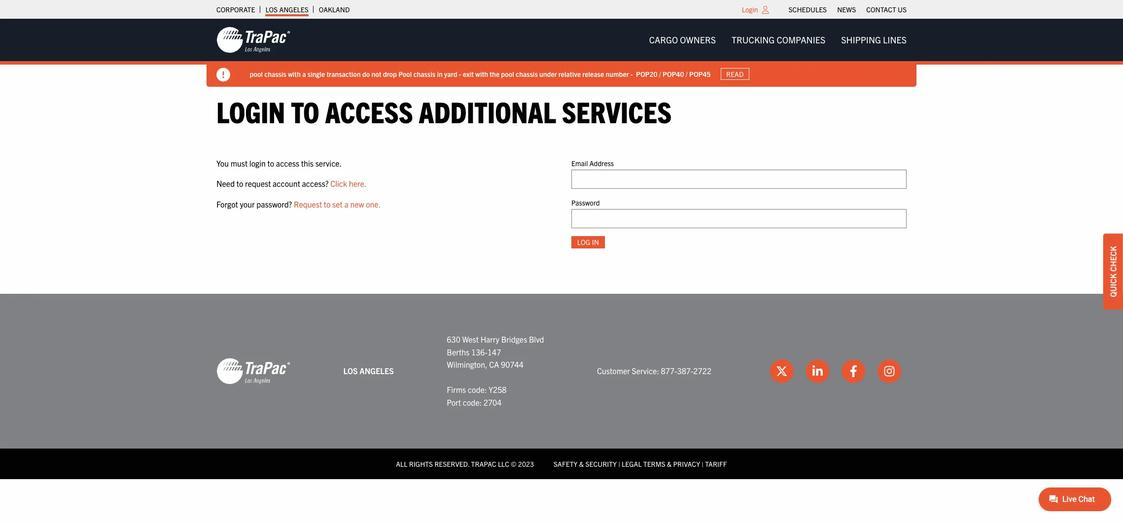Task type: locate. For each thing, give the bounding box(es) containing it.
corporate link
[[217, 2, 255, 16]]

0 horizontal spatial &
[[579, 460, 584, 468]]

1 horizontal spatial &
[[667, 460, 672, 468]]

all rights reserved. trapac llc © 2023
[[396, 460, 534, 468]]

1 horizontal spatial with
[[476, 69, 489, 78]]

footer containing 630 west harry bridges blvd
[[0, 294, 1124, 479]]

1 horizontal spatial los angeles
[[344, 366, 394, 376]]

login for "login" link on the top right of page
[[742, 5, 759, 14]]

©
[[511, 460, 517, 468]]

los angeles image inside 'footer'
[[217, 358, 291, 385]]

& right safety
[[579, 460, 584, 468]]

0 vertical spatial login
[[742, 5, 759, 14]]

click
[[331, 179, 347, 189]]

pool chassis with a single transaction  do not drop pool chassis in yard -  exit with the pool chassis under relative release number -  pop20 / pop40 / pop45
[[250, 69, 711, 78]]

los inside "los angeles" link
[[266, 5, 278, 14]]

login link
[[742, 5, 759, 14]]

1 horizontal spatial |
[[702, 460, 704, 468]]

1 vertical spatial menu bar
[[642, 30, 915, 50]]

2 los angeles image from the top
[[217, 358, 291, 385]]

footer
[[0, 294, 1124, 479]]

0 vertical spatial los angeles image
[[217, 26, 291, 54]]

None submit
[[572, 236, 605, 249]]

tariff link
[[706, 460, 727, 468]]

2 horizontal spatial chassis
[[516, 69, 538, 78]]

0 vertical spatial menu bar
[[784, 2, 912, 16]]

all
[[396, 460, 408, 468]]

los angeles link
[[266, 2, 309, 16]]

/
[[660, 69, 662, 78], [686, 69, 688, 78]]

1 horizontal spatial chassis
[[414, 69, 436, 78]]

rights
[[409, 460, 433, 468]]

with
[[288, 69, 301, 78], [476, 69, 489, 78]]

code:
[[468, 385, 487, 395], [463, 398, 482, 407]]

Email Address text field
[[572, 170, 907, 189]]

- left exit
[[459, 69, 462, 78]]

0 vertical spatial code:
[[468, 385, 487, 395]]

0 vertical spatial los angeles
[[266, 5, 309, 14]]

2 pool from the left
[[502, 69, 515, 78]]

exit
[[463, 69, 474, 78]]

click here. link
[[331, 179, 367, 189]]

pop20
[[637, 69, 658, 78]]

cargo
[[650, 34, 678, 45]]

0 horizontal spatial angeles
[[279, 5, 309, 14]]

0 horizontal spatial -
[[459, 69, 462, 78]]

1 vertical spatial login
[[217, 93, 285, 129]]

contact
[[867, 5, 897, 14]]

a
[[303, 69, 306, 78], [345, 199, 349, 209]]

0 horizontal spatial |
[[619, 460, 621, 468]]

- right number
[[631, 69, 633, 78]]

menu bar containing cargo owners
[[642, 30, 915, 50]]

los angeles image
[[217, 26, 291, 54], [217, 358, 291, 385]]

port
[[447, 398, 461, 407]]

request
[[294, 199, 322, 209]]

los angeles image inside banner
[[217, 26, 291, 54]]

menu bar down light icon at top
[[642, 30, 915, 50]]

pool right solid icon on the top of page
[[250, 69, 263, 78]]

0 horizontal spatial a
[[303, 69, 306, 78]]

quick check link
[[1104, 234, 1124, 309]]

1 / from the left
[[660, 69, 662, 78]]

account
[[273, 179, 300, 189]]

angeles inside 'footer'
[[360, 366, 394, 376]]

chassis left in
[[414, 69, 436, 78]]

ca
[[489, 360, 499, 370]]

pop40
[[663, 69, 685, 78]]

wilmington,
[[447, 360, 488, 370]]

los
[[266, 5, 278, 14], [344, 366, 358, 376]]

customer
[[597, 366, 630, 376]]

los inside 'footer'
[[344, 366, 358, 376]]

login down solid icon on the top of page
[[217, 93, 285, 129]]

legal terms & privacy link
[[622, 460, 701, 468]]

y258
[[489, 385, 507, 395]]

set
[[333, 199, 343, 209]]

service.
[[316, 158, 342, 168]]

to down single
[[291, 93, 320, 129]]

1 horizontal spatial pool
[[502, 69, 515, 78]]

relative
[[559, 69, 581, 78]]

1 & from the left
[[579, 460, 584, 468]]

1 los angeles image from the top
[[217, 26, 291, 54]]

630
[[447, 334, 461, 344]]

1 vertical spatial los
[[344, 366, 358, 376]]

0 vertical spatial a
[[303, 69, 306, 78]]

los angeles
[[266, 5, 309, 14], [344, 366, 394, 376]]

/ left the pop40 on the top of page
[[660, 69, 662, 78]]

0 horizontal spatial los
[[266, 5, 278, 14]]

here.
[[349, 179, 367, 189]]

under
[[540, 69, 558, 78]]

1 vertical spatial los angeles
[[344, 366, 394, 376]]

pool right the
[[502, 69, 515, 78]]

147
[[488, 347, 501, 357]]

2 | from the left
[[702, 460, 704, 468]]

1 horizontal spatial angeles
[[360, 366, 394, 376]]

pop45
[[690, 69, 711, 78]]

service:
[[632, 366, 660, 376]]

with left single
[[288, 69, 301, 78]]

0 horizontal spatial los angeles
[[266, 5, 309, 14]]

1 horizontal spatial -
[[631, 69, 633, 78]]

login left light icon at top
[[742, 5, 759, 14]]

0 horizontal spatial /
[[660, 69, 662, 78]]

/ left pop45
[[686, 69, 688, 78]]

news
[[838, 5, 857, 14]]

email
[[572, 159, 588, 168]]

reserved.
[[435, 460, 470, 468]]

cargo owners
[[650, 34, 716, 45]]

code: up "2704"
[[468, 385, 487, 395]]

check
[[1109, 246, 1119, 272]]

0 vertical spatial angeles
[[279, 5, 309, 14]]

this
[[301, 158, 314, 168]]

1 vertical spatial a
[[345, 199, 349, 209]]

0 horizontal spatial chassis
[[265, 69, 287, 78]]

1 vertical spatial los angeles image
[[217, 358, 291, 385]]

| left tariff link
[[702, 460, 704, 468]]

2722
[[694, 366, 712, 376]]

a left single
[[303, 69, 306, 78]]

-
[[459, 69, 462, 78], [631, 69, 633, 78]]

2023
[[518, 460, 534, 468]]

&
[[579, 460, 584, 468], [667, 460, 672, 468]]

code: right port
[[463, 398, 482, 407]]

1 horizontal spatial los
[[344, 366, 358, 376]]

1 pool from the left
[[250, 69, 263, 78]]

do
[[363, 69, 370, 78]]

0 horizontal spatial pool
[[250, 69, 263, 78]]

companies
[[777, 34, 826, 45]]

1 - from the left
[[459, 69, 462, 78]]

0 vertical spatial los
[[266, 5, 278, 14]]

1 with from the left
[[288, 69, 301, 78]]

a inside banner
[[303, 69, 306, 78]]

llc
[[498, 460, 510, 468]]

a right set
[[345, 199, 349, 209]]

banner
[[0, 19, 1124, 87]]

number
[[606, 69, 630, 78]]

menu bar up shipping
[[784, 2, 912, 16]]

0 horizontal spatial with
[[288, 69, 301, 78]]

in
[[438, 69, 443, 78]]

1 | from the left
[[619, 460, 621, 468]]

& right terms
[[667, 460, 672, 468]]

you
[[217, 158, 229, 168]]

login
[[742, 5, 759, 14], [217, 93, 285, 129]]

us
[[898, 5, 907, 14]]

|
[[619, 460, 621, 468], [702, 460, 704, 468]]

menu bar
[[784, 2, 912, 16], [642, 30, 915, 50]]

read link
[[721, 68, 750, 80]]

1 horizontal spatial a
[[345, 199, 349, 209]]

owners
[[680, 34, 716, 45]]

lines
[[884, 34, 907, 45]]

request to set a new one. link
[[294, 199, 381, 209]]

1 horizontal spatial /
[[686, 69, 688, 78]]

chassis left under
[[516, 69, 538, 78]]

| left legal
[[619, 460, 621, 468]]

quick
[[1109, 273, 1119, 297]]

login inside main content
[[217, 93, 285, 129]]

0 horizontal spatial login
[[217, 93, 285, 129]]

387-
[[678, 366, 694, 376]]

1 vertical spatial angeles
[[360, 366, 394, 376]]

1 horizontal spatial login
[[742, 5, 759, 14]]

with left the
[[476, 69, 489, 78]]

chassis
[[265, 69, 287, 78], [414, 69, 436, 78], [516, 69, 538, 78]]

transaction
[[327, 69, 361, 78]]

schedules
[[789, 5, 827, 14]]

chassis left single
[[265, 69, 287, 78]]



Task type: vqa. For each thing, say whether or not it's contained in the screenshot.
right ANGELES
yes



Task type: describe. For each thing, give the bounding box(es) containing it.
2 / from the left
[[686, 69, 688, 78]]

2 & from the left
[[667, 460, 672, 468]]

shipping lines
[[842, 34, 907, 45]]

the
[[490, 69, 500, 78]]

berths
[[447, 347, 470, 357]]

1 vertical spatial code:
[[463, 398, 482, 407]]

los angeles image for 'footer' in the bottom of the page containing 630 west harry bridges blvd
[[217, 358, 291, 385]]

banner containing cargo owners
[[0, 19, 1124, 87]]

login to access additional services
[[217, 93, 672, 129]]

quick check
[[1109, 246, 1119, 297]]

single
[[308, 69, 325, 78]]

menu bar containing schedules
[[784, 2, 912, 16]]

trucking
[[732, 34, 775, 45]]

to left set
[[324, 199, 331, 209]]

to right need
[[237, 179, 243, 189]]

oakland
[[319, 5, 350, 14]]

your
[[240, 199, 255, 209]]

contact us
[[867, 5, 907, 14]]

a inside main content
[[345, 199, 349, 209]]

solid image
[[217, 68, 230, 82]]

to right login at left
[[268, 158, 274, 168]]

you must login to access this service.
[[217, 158, 342, 168]]

terms
[[644, 460, 666, 468]]

one.
[[366, 199, 381, 209]]

877-
[[661, 366, 678, 376]]

Password password field
[[572, 209, 907, 228]]

access
[[276, 158, 300, 168]]

legal
[[622, 460, 642, 468]]

west
[[463, 334, 479, 344]]

safety & security | legal terms & privacy | tariff
[[554, 460, 727, 468]]

blvd
[[529, 334, 544, 344]]

release
[[583, 69, 605, 78]]

need to request account access? click here.
[[217, 179, 367, 189]]

privacy
[[674, 460, 701, 468]]

none submit inside login to access additional services main content
[[572, 236, 605, 249]]

customer service: 877-387-2722
[[597, 366, 712, 376]]

password
[[572, 198, 600, 207]]

additional
[[419, 93, 556, 129]]

1 chassis from the left
[[265, 69, 287, 78]]

login for login to access additional services
[[217, 93, 285, 129]]

firms
[[447, 385, 466, 395]]

bridges
[[502, 334, 528, 344]]

los angeles image for banner containing cargo owners
[[217, 26, 291, 54]]

forgot your password? request to set a new one.
[[217, 199, 381, 209]]

news link
[[838, 2, 857, 16]]

light image
[[762, 6, 769, 14]]

oakland link
[[319, 2, 350, 16]]

access?
[[302, 179, 329, 189]]

services
[[562, 93, 672, 129]]

harry
[[481, 334, 500, 344]]

request
[[245, 179, 271, 189]]

safety
[[554, 460, 578, 468]]

read
[[727, 70, 744, 78]]

firms code:  y258 port code:  2704
[[447, 385, 507, 407]]

cargo owners link
[[642, 30, 724, 50]]

must
[[231, 158, 248, 168]]

630 west harry bridges blvd berths 136-147 wilmington, ca 90744
[[447, 334, 544, 370]]

login
[[250, 158, 266, 168]]

corporate
[[217, 5, 255, 14]]

2704
[[484, 398, 502, 407]]

pool
[[399, 69, 412, 78]]

2 - from the left
[[631, 69, 633, 78]]

trapac
[[471, 460, 497, 468]]

3 chassis from the left
[[516, 69, 538, 78]]

trucking companies
[[732, 34, 826, 45]]

90744
[[501, 360, 524, 370]]

need
[[217, 179, 235, 189]]

2 chassis from the left
[[414, 69, 436, 78]]

136-
[[472, 347, 488, 357]]

access
[[325, 93, 413, 129]]

security
[[586, 460, 617, 468]]

menu bar inside banner
[[642, 30, 915, 50]]

trucking companies link
[[724, 30, 834, 50]]

address
[[590, 159, 614, 168]]

yard
[[445, 69, 458, 78]]

2 with from the left
[[476, 69, 489, 78]]

shipping
[[842, 34, 882, 45]]

password?
[[257, 199, 292, 209]]

login to access additional services main content
[[207, 93, 917, 264]]

schedules link
[[789, 2, 827, 16]]

contact us link
[[867, 2, 907, 16]]

los angeles inside 'footer'
[[344, 366, 394, 376]]

forgot
[[217, 199, 238, 209]]

drop
[[383, 69, 397, 78]]



